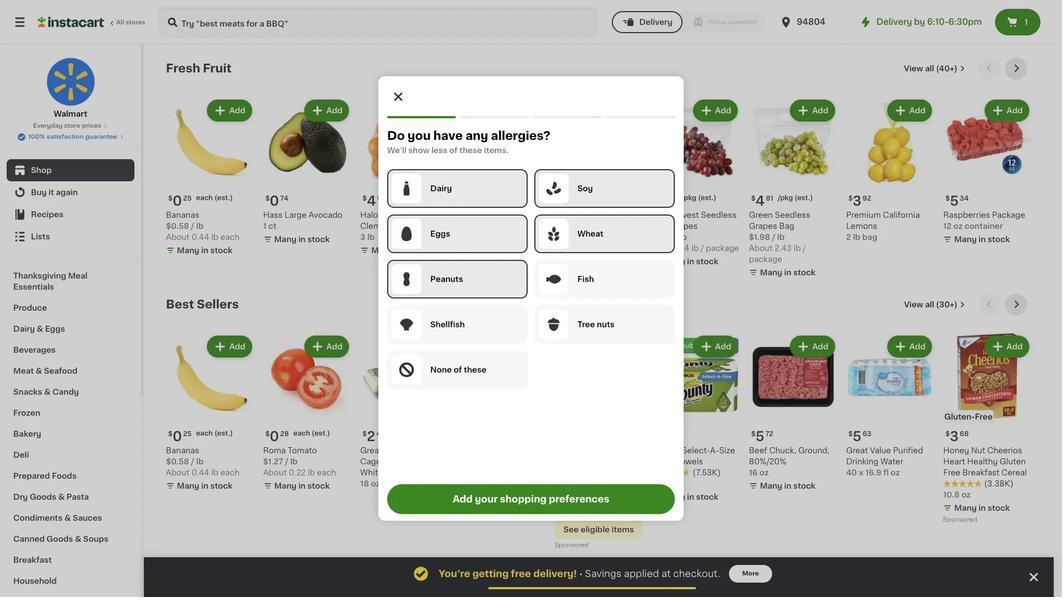 Task type: locate. For each thing, give the bounding box(es) containing it.
$ 3 68
[[946, 431, 969, 444]]

green seedless grapes bag $1.98 / lb about 2.43 lb / package
[[750, 211, 811, 263]]

1 25 from the top
[[183, 195, 192, 202]]

free inside honey nut cheerios heart healthy gluten free breakfast cereal
[[944, 470, 961, 477]]

0 vertical spatial view
[[905, 65, 924, 73]]

0 vertical spatial bananas $0.58 / lb about 0.44 lb each
[[166, 211, 240, 241]]

grapes inside sun harvest seedless red grapes $2.18 / lb about 2.4 lb / package
[[670, 222, 698, 230]]

$0.25 each (estimated) element for 4
[[166, 190, 254, 210]]

1 0.44 from the top
[[192, 233, 209, 241]]

12 inside 12 ct many in stock
[[652, 481, 660, 488]]

$
[[168, 195, 173, 202], [752, 195, 756, 202], [266, 195, 270, 202], [363, 195, 367, 202], [557, 195, 562, 202], [849, 195, 853, 202], [946, 195, 951, 202], [168, 431, 173, 438], [752, 431, 756, 438], [266, 431, 270, 438], [363, 431, 367, 438], [849, 431, 853, 438], [946, 431, 951, 438]]

ct down paper
[[662, 481, 671, 488]]

2 item carousel region from the top
[[166, 294, 1032, 557]]

1 item carousel region from the top
[[166, 58, 1032, 285]]

condiments & sauces link
[[7, 508, 135, 529]]

each (est.) right $ 0 25
[[196, 431, 233, 437]]

0 vertical spatial these
[[460, 147, 482, 154]]

3 for $ 3 92
[[853, 195, 862, 207]]

& up beverages
[[37, 325, 43, 333]]

0 vertical spatial dairy
[[431, 185, 452, 193]]

product group
[[166, 97, 254, 258], [263, 97, 352, 247], [361, 97, 449, 258], [458, 97, 546, 232], [555, 97, 643, 247], [652, 97, 741, 269], [750, 97, 838, 280], [847, 97, 935, 243], [944, 97, 1032, 247], [166, 334, 254, 494], [263, 334, 352, 495], [361, 334, 449, 490], [458, 334, 546, 504], [555, 334, 643, 552], [652, 334, 741, 506], [750, 334, 838, 494], [847, 334, 935, 479], [944, 334, 1032, 527]]

view all (30+) button
[[900, 294, 970, 316]]

package down 2.43
[[750, 256, 783, 263]]

2.43
[[775, 244, 792, 252]]

0 vertical spatial 25
[[183, 195, 192, 202]]

bananas $0.58 / lb about 0.44 lb each down $ 0 25
[[166, 447, 240, 477]]

1 horizontal spatial great
[[847, 447, 869, 455]]

1 /pkg (est.) from the left
[[778, 195, 813, 201]]

$0.25 each (estimated) element
[[166, 190, 254, 210], [166, 426, 254, 446]]

meat
[[13, 368, 34, 375]]

25
[[183, 195, 192, 202], [183, 431, 192, 438]]

0 vertical spatial $0.58
[[166, 222, 189, 230]]

california right premium
[[883, 211, 921, 219]]

any
[[466, 130, 489, 142]]

2 /pkg (est.) from the left
[[682, 195, 717, 201]]

essentials
[[13, 283, 54, 291]]

0 vertical spatial 2
[[464, 195, 473, 207]]

many in stock inside "button"
[[469, 483, 524, 491]]

free up nut
[[976, 414, 993, 421]]

& left the sauces
[[64, 515, 71, 523]]

(est.) left $ 0 74
[[215, 195, 233, 201]]

0 horizontal spatial each (est.)
[[196, 431, 233, 437]]

(est.) for $ 4 81
[[795, 195, 813, 201]]

2 view from the top
[[905, 301, 924, 309]]

2.4
[[678, 244, 690, 252]]

& inside "link"
[[37, 325, 43, 333]]

2 $0.25 each (estimated) element from the top
[[166, 426, 254, 446]]

0.44
[[192, 233, 209, 241], [192, 470, 209, 477]]

0 vertical spatial 16
[[458, 222, 466, 230]]

0 horizontal spatial 1
[[263, 222, 267, 230]]

1 vertical spatial all
[[926, 301, 935, 309]]

0 vertical spatial large
[[285, 211, 307, 219]]

2 horizontal spatial 3
[[951, 431, 959, 444]]

1 bananas $0.58 / lb about 0.44 lb each from the top
[[166, 211, 240, 241]]

applied
[[624, 570, 660, 579]]

4
[[756, 195, 765, 207], [367, 195, 376, 207]]

many down "container"
[[955, 236, 977, 243]]

12 down raspberries
[[944, 222, 952, 230]]

about down $2.18
[[652, 244, 676, 252]]

0 horizontal spatial sponsored badge image
[[458, 495, 491, 502]]

1 horizontal spatial 4
[[756, 195, 765, 207]]

/ right $1.98
[[773, 233, 776, 241]]

80%/20%
[[750, 459, 787, 466]]

1 great from the left
[[361, 447, 382, 455]]

many inside many in stock "button"
[[469, 483, 491, 491]]

$ inside $ 0 25
[[168, 431, 173, 438]]

1 all from the top
[[926, 65, 935, 73]]

large inside the great value grade aa cage free large white eggs 18 oz
[[402, 459, 424, 466]]

each (est.)
[[196, 431, 233, 437], [294, 431, 330, 437]]

$ inside $ 5 34
[[946, 195, 951, 202]]

0 vertical spatial 12
[[944, 222, 952, 230]]

lime 42 1 each
[[555, 211, 586, 230]]

0 horizontal spatial ct
[[269, 222, 277, 230]]

2 up strawberries at the left of page
[[464, 195, 473, 207]]

large inside hass large avocado 1 ct
[[285, 211, 307, 219]]

2 bananas from the top
[[166, 447, 199, 455]]

1 inside button
[[1025, 18, 1029, 26]]

ct down "hass"
[[269, 222, 277, 230]]

1 inside "lime 42 1 each"
[[555, 222, 558, 230]]

drinking
[[847, 459, 879, 466]]

/pkg inside $5.23 per package (estimated) element
[[682, 195, 697, 201]]

wheat
[[578, 230, 604, 238]]

12 down paper
[[652, 481, 660, 488]]

california up clementines
[[385, 211, 422, 219]]

value inside great value purified drinking water 40 x 16.9 fl oz
[[871, 447, 892, 455]]

0 horizontal spatial /pkg (est.)
[[682, 195, 717, 201]]

4 left 97
[[367, 195, 376, 207]]

1 horizontal spatial seedless
[[775, 211, 811, 219]]

0 for $ 0 33
[[562, 195, 571, 207]]

view inside popup button
[[905, 65, 924, 73]]

1 vertical spatial $0.25 each (estimated) element
[[166, 426, 254, 446]]

(est.) up tomato at the left of the page
[[312, 431, 330, 437]]

28
[[280, 431, 289, 438]]

0 horizontal spatial 3
[[361, 233, 366, 241]]

23
[[669, 195, 677, 202]]

(est.) up 'harvest'
[[699, 195, 717, 201]]

$ inside $ 0 74
[[266, 195, 270, 202]]

1 value from the left
[[384, 447, 405, 455]]

goods down condiments & sauces
[[47, 536, 73, 544]]

42 right lime
[[576, 211, 586, 219]]

1 horizontal spatial large
[[402, 459, 424, 466]]

25 inside $ 0 25 each (est.)
[[183, 195, 192, 202]]

(est.) for $ 0 28
[[312, 431, 330, 437]]

many down "lime 42 1 each"
[[566, 236, 588, 243]]

great inside great value purified drinking water 40 x 16.9 fl oz
[[847, 447, 869, 455]]

$0.58 down $ 0 25 each (est.)
[[166, 222, 189, 230]]

all left (40+)
[[926, 65, 935, 73]]

2 all from the top
[[926, 301, 935, 309]]

large down 74
[[285, 211, 307, 219]]

view for 3
[[905, 301, 924, 309]]

dry goods & pasta link
[[7, 487, 135, 508]]

grapes down 'harvest'
[[670, 222, 698, 230]]

value inside the great value grade aa cage free large white eggs 18 oz
[[384, 447, 405, 455]]

1 horizontal spatial 1
[[555, 222, 558, 230]]

of right none
[[454, 366, 462, 374]]

1 vertical spatial goods
[[47, 536, 73, 544]]

$ inside '$ 5 72'
[[752, 431, 756, 438]]

about inside roma tomato $1.27 / lb about 0.22 lb each
[[263, 470, 287, 477]]

pasta
[[67, 494, 89, 502]]

25 inside $ 0 25
[[183, 431, 192, 438]]

savings
[[585, 570, 622, 579]]

1 horizontal spatial /pkg (est.)
[[778, 195, 813, 201]]

delivery inside button
[[640, 18, 673, 26]]

california for premium california lemons 2 lb bag
[[883, 211, 921, 219]]

goods for dry
[[30, 494, 56, 502]]

16 down strawberries at the left of page
[[458, 222, 466, 230]]

bakery link
[[7, 424, 135, 445]]

$0.58 down $ 0 25
[[166, 459, 189, 466]]

(est.) inside $4.81 per package (estimated) element
[[795, 195, 813, 201]]

1 $0.25 each (estimated) element from the top
[[166, 190, 254, 210]]

1 vertical spatial $0.58
[[166, 459, 189, 466]]

1 vertical spatial 12
[[652, 481, 660, 488]]

0 horizontal spatial 12
[[652, 481, 660, 488]]

0 horizontal spatial free
[[383, 459, 400, 466]]

at
[[662, 570, 671, 579]]

$ 5 72
[[752, 431, 774, 444]]

great for 2
[[361, 447, 382, 455]]

value left grade
[[384, 447, 405, 455]]

1 seedless from the left
[[775, 211, 811, 219]]

all inside popup button
[[926, 65, 935, 73]]

0 vertical spatial 42
[[576, 211, 586, 219]]

each (est.) inside $0.25 each (estimated) element
[[196, 431, 233, 437]]

42 up cage
[[377, 431, 385, 438]]

0 horizontal spatial great
[[361, 447, 382, 455]]

oz down strawberries at the left of page
[[468, 222, 478, 230]]

1 vertical spatial sponsored badge image
[[944, 517, 977, 524]]

view left (30+)
[[905, 301, 924, 309]]

bakery
[[13, 431, 41, 438]]

1 horizontal spatial ct
[[662, 481, 671, 488]]

oz inside 2 strawberries 16 oz container
[[468, 222, 478, 230]]

&
[[37, 325, 43, 333], [36, 368, 42, 375], [44, 389, 51, 396], [58, 494, 65, 502], [64, 515, 71, 523], [75, 536, 81, 544]]

1 horizontal spatial breakfast
[[963, 470, 1000, 477]]

sponsored badge image for many in stock
[[458, 495, 491, 502]]

0 horizontal spatial seedless
[[702, 211, 737, 219]]

dairy inside "link"
[[13, 325, 35, 333]]

item carousel region
[[166, 58, 1032, 285], [166, 294, 1032, 557]]

1 bananas from the top
[[166, 211, 199, 219]]

each (est.) for $ 0 25
[[196, 431, 233, 437]]

2 each (est.) from the left
[[294, 431, 330, 437]]

lb inside the premium california lemons 2 lb bag
[[854, 233, 861, 241]]

$ for $ 0 33
[[557, 195, 562, 202]]

2 0.44 from the top
[[192, 470, 209, 477]]

2 4 from the left
[[367, 195, 376, 207]]

0 horizontal spatial california
[[385, 211, 422, 219]]

shop
[[31, 167, 52, 174]]

aa
[[433, 447, 443, 455]]

1 horizontal spatial california
[[883, 211, 921, 219]]

bananas $0.58 / lb about 0.44 lb each
[[166, 211, 240, 241], [166, 447, 240, 477]]

snacks
[[13, 389, 42, 396]]

$4.81 per package (estimated) element
[[750, 190, 838, 210]]

5 for $ 5 34
[[951, 195, 959, 207]]

0 horizontal spatial 16
[[458, 222, 466, 230]]

0 vertical spatial 3
[[853, 195, 862, 207]]

all inside popup button
[[926, 301, 935, 309]]

oz inside the great value grade aa cage free large white eggs 18 oz
[[371, 481, 380, 488]]

view all (40+) button
[[900, 58, 970, 80]]

x
[[859, 470, 864, 477], [562, 494, 567, 502]]

2 vertical spatial eggs
[[385, 470, 405, 477]]

25 for $ 0 25 each (est.)
[[183, 195, 192, 202]]

$ for $ 2 42
[[363, 431, 367, 438]]

& right meat
[[36, 368, 42, 375]]

2 california from the left
[[883, 211, 921, 219]]

0 vertical spatial package
[[706, 244, 740, 252]]

sponsored badge image
[[458, 495, 491, 502], [944, 517, 977, 524], [555, 543, 588, 549]]

container
[[479, 222, 519, 230]]

2 /pkg from the left
[[682, 195, 697, 201]]

2 horizontal spatial 1
[[1025, 18, 1029, 26]]

bananas $0.58 / lb about 0.44 lb each down $ 0 25 each (est.)
[[166, 211, 240, 241]]

clementines
[[361, 222, 410, 230]]

1 grapes from the left
[[750, 222, 778, 230]]

$ inside $ 4 97
[[363, 195, 367, 202]]

$ inside $ 3 92
[[849, 195, 853, 202]]

2 $0.58 from the top
[[166, 459, 189, 466]]

1 vertical spatial 0.44
[[192, 470, 209, 477]]

0 vertical spatial $0.25 each (estimated) element
[[166, 190, 254, 210]]

main content
[[144, 44, 1055, 598]]

$ inside $ 0 25 each (est.)
[[168, 195, 173, 202]]

1 horizontal spatial delivery
[[877, 18, 913, 26]]

meat & seafood link
[[7, 361, 135, 382]]

1 each (est.) from the left
[[196, 431, 233, 437]]

sponsored badge image left shopping
[[458, 495, 491, 502]]

stock
[[308, 236, 330, 243], [599, 236, 622, 243], [988, 236, 1011, 243], [210, 247, 233, 254], [405, 247, 427, 254], [697, 258, 719, 266], [794, 269, 816, 277], [210, 483, 233, 491], [502, 483, 524, 491], [794, 483, 816, 491], [308, 483, 330, 491], [697, 494, 719, 502], [988, 505, 1011, 513], [599, 507, 622, 515]]

4 for $ 4 97
[[367, 195, 376, 207]]

/
[[191, 222, 194, 230], [773, 233, 776, 241], [675, 233, 678, 241], [803, 244, 807, 252], [701, 244, 704, 252], [191, 459, 194, 466], [285, 459, 289, 466]]

bananas for 4
[[166, 211, 199, 219]]

0 horizontal spatial package
[[706, 244, 740, 252]]

1 vertical spatial bananas
[[166, 447, 199, 455]]

sponsored badge image down "see"
[[555, 543, 588, 549]]

5 left 34
[[951, 195, 959, 207]]

& inside "link"
[[36, 368, 42, 375]]

1 horizontal spatial value
[[871, 447, 892, 455]]

/pkg right 23
[[682, 195, 697, 201]]

• savings applied at checkout.
[[580, 570, 721, 579]]

buy
[[31, 189, 47, 197]]

many down 10.8 oz
[[955, 505, 977, 513]]

1 vertical spatial 25
[[183, 431, 192, 438]]

stock inside 12 ct many in stock
[[697, 494, 719, 502]]

in inside "button"
[[493, 483, 500, 491]]

free right cage
[[383, 459, 400, 466]]

stock inside "button"
[[502, 483, 524, 491]]

1 vertical spatial these
[[464, 366, 487, 374]]

$ for $ 5 72
[[752, 431, 756, 438]]

5 left 63
[[853, 431, 862, 444]]

0 horizontal spatial x
[[562, 494, 567, 502]]

1 /pkg from the left
[[778, 195, 794, 201]]

5 left 23
[[659, 195, 668, 207]]

(est.) inside the $0.28 each (estimated) element
[[312, 431, 330, 437]]

each (est.) up tomato at the left of the page
[[294, 431, 330, 437]]

0 horizontal spatial dairy
[[13, 325, 35, 333]]

16 down 80%/20%
[[750, 470, 758, 477]]

add your shopping preferences
[[453, 495, 610, 504]]

1 horizontal spatial 42
[[576, 211, 586, 219]]

0 horizontal spatial large
[[285, 211, 307, 219]]

2 vertical spatial free
[[944, 470, 961, 477]]

$2.18
[[652, 233, 673, 241]]

1 $0.58 from the top
[[166, 222, 189, 230]]

each (est.) inside the $0.28 each (estimated) element
[[294, 431, 330, 437]]

1 vertical spatial eggs
[[45, 325, 65, 333]]

$ inside $ 0 28
[[266, 431, 270, 438]]

16 inside 2 strawberries 16 oz container
[[458, 222, 466, 230]]

shopping
[[500, 495, 547, 504]]

california inside the premium california lemons 2 lb bag
[[883, 211, 921, 219]]

many down hass large avocado 1 ct
[[274, 236, 297, 243]]

& left the pasta
[[58, 494, 65, 502]]

$ 0 25 each (est.)
[[168, 195, 233, 207]]

$ inside $ 5 63
[[849, 431, 853, 438]]

value up water
[[871, 447, 892, 455]]

free
[[511, 570, 532, 579]]

0 vertical spatial free
[[976, 414, 993, 421]]

great up cage
[[361, 447, 382, 455]]

1 vertical spatial free
[[383, 459, 400, 466]]

& for condiments
[[64, 515, 71, 523]]

0 horizontal spatial /pkg
[[682, 195, 697, 201]]

eggs up peanuts
[[431, 230, 451, 238]]

$ for $ 3 92
[[849, 195, 853, 202]]

1 horizontal spatial 16
[[750, 470, 758, 477]]

1 vertical spatial 3
[[361, 233, 366, 241]]

1 horizontal spatial grapes
[[750, 222, 778, 230]]

2 great from the left
[[847, 447, 869, 455]]

breakfast up household
[[13, 557, 52, 565]]

view inside popup button
[[905, 301, 924, 309]]

& for dairy
[[37, 325, 43, 333]]

1 vertical spatial dairy
[[13, 325, 35, 333]]

oz right 18
[[371, 481, 380, 488]]

many down 2.43
[[761, 269, 783, 277]]

5 left 72
[[756, 431, 765, 444]]

seedless up bag
[[775, 211, 811, 219]]

1 vertical spatial item carousel region
[[166, 294, 1032, 557]]

eggs inside "link"
[[45, 325, 65, 333]]

42 inside $ 2 42
[[377, 431, 385, 438]]

delivery for delivery by 6:10-6:30pm
[[877, 18, 913, 26]]

package
[[706, 244, 740, 252], [750, 256, 783, 263]]

1 view from the top
[[905, 65, 924, 73]]

satisfaction
[[47, 134, 84, 140]]

/pkg (est.) right 81
[[778, 195, 813, 201]]

1 vertical spatial package
[[750, 256, 783, 263]]

12
[[944, 222, 952, 230], [652, 481, 660, 488]]

0 vertical spatial ct
[[269, 222, 277, 230]]

$ inside $ 4 81
[[752, 195, 756, 202]]

0 horizontal spatial eggs
[[45, 325, 65, 333]]

about
[[166, 233, 190, 241], [750, 244, 773, 252], [652, 244, 676, 252], [166, 470, 190, 477], [263, 470, 287, 477]]

0 vertical spatial goods
[[30, 494, 56, 502]]

all for 5
[[926, 65, 935, 73]]

delivery
[[877, 18, 913, 26], [640, 18, 673, 26]]

4 left 81
[[756, 195, 765, 207]]

1 vertical spatial large
[[402, 459, 424, 466]]

roma tomato $1.27 / lb about 0.22 lb each
[[263, 447, 336, 477]]

frozen link
[[7, 403, 135, 424]]

walmart
[[54, 110, 87, 118]]

3 left 92
[[853, 195, 862, 207]]

dairy inside add your shopping preferences 'element'
[[431, 185, 452, 193]]

1 horizontal spatial eggs
[[385, 470, 405, 477]]

0 vertical spatial sponsored badge image
[[458, 495, 491, 502]]

purified
[[894, 447, 924, 455]]

(est.) for $ 0 25
[[215, 431, 233, 437]]

1 vertical spatial view
[[905, 301, 924, 309]]

these down any at top
[[460, 147, 482, 154]]

0 vertical spatial breakfast
[[963, 470, 1000, 477]]

& inside "link"
[[64, 515, 71, 523]]

all
[[116, 19, 124, 25]]

canned
[[13, 536, 45, 544]]

many down paper
[[663, 494, 686, 502]]

5 for $ 5 72
[[756, 431, 765, 444]]

0.44 for 4
[[192, 233, 209, 241]]

$ inside $ 3 68
[[946, 431, 951, 438]]

main content containing 0
[[144, 44, 1055, 598]]

1 button
[[996, 9, 1041, 35]]

eggs
[[431, 230, 451, 238], [45, 325, 65, 333], [385, 470, 405, 477]]

oz down raspberries
[[954, 222, 963, 230]]

dairy down produce
[[13, 325, 35, 333]]

size
[[720, 447, 736, 455]]

1 horizontal spatial free
[[944, 470, 961, 477]]

/ right '$1.27'
[[285, 459, 289, 466]]

lists link
[[7, 226, 135, 248]]

all left (30+)
[[926, 301, 935, 309]]

0 horizontal spatial value
[[384, 447, 405, 455]]

2 vertical spatial 2
[[367, 431, 376, 444]]

great inside the great value grade aa cage free large white eggs 18 oz
[[361, 447, 382, 455]]

candy
[[52, 389, 79, 396]]

/pkg inside $4.81 per package (estimated) element
[[778, 195, 794, 201]]

1 4 from the left
[[756, 195, 765, 207]]

/pkg (est.) up 'harvest'
[[682, 195, 717, 201]]

2 down lemons
[[847, 233, 852, 241]]

0.44 down $ 0 25
[[192, 470, 209, 477]]

0 vertical spatial bananas
[[166, 211, 199, 219]]

1 vertical spatial bananas $0.58 / lb about 0.44 lb each
[[166, 447, 240, 477]]

2 25 from the top
[[183, 431, 192, 438]]

grapes down green
[[750, 222, 778, 230]]

halos california clementines 3 lb
[[361, 211, 422, 241]]

hass large avocado 1 ct
[[263, 211, 343, 230]]

sponsored badge image down 10.8 oz
[[944, 517, 977, 524]]

breakfast inside honey nut cheerios heart healthy gluten free breakfast cereal
[[963, 470, 1000, 477]]

bounty select-a-size paper towels
[[652, 447, 736, 466]]

large down grade
[[402, 459, 424, 466]]

2 bananas $0.58 / lb about 0.44 lb each from the top
[[166, 447, 240, 477]]

2 vertical spatial 3
[[951, 431, 959, 444]]

94804 button
[[780, 7, 846, 38]]

package right 2.4
[[706, 244, 740, 252]]

treatment tracker modal dialog
[[144, 558, 1055, 598]]

$ inside $ 2 42
[[363, 431, 367, 438]]

x right "40"
[[859, 470, 864, 477]]

many down 2.4
[[663, 258, 686, 266]]

free inside the great value grade aa cage free large white eggs 18 oz
[[383, 459, 400, 466]]

(3.38k)
[[985, 481, 1014, 488]]

& left 'candy'
[[44, 389, 51, 396]]

0 vertical spatial 0.44
[[192, 233, 209, 241]]

0 vertical spatial eggs
[[431, 230, 451, 238]]

0 vertical spatial of
[[450, 147, 458, 154]]

goods down prepared foods
[[30, 494, 56, 502]]

oz inside great value purified drinking water 40 x 16.9 fl oz
[[891, 470, 901, 477]]

add inside add your shopping preferences button
[[453, 495, 473, 504]]

package inside "green seedless grapes bag $1.98 / lb about 2.43 lb / package"
[[750, 256, 783, 263]]

$ 4 81
[[752, 195, 774, 207]]

lb inside halos california clementines 3 lb
[[368, 233, 375, 241]]

breakfast down healthy at the right
[[963, 470, 1000, 477]]

/ down $ 0 25 each (est.)
[[191, 222, 194, 230]]

(est.) right $ 0 25
[[215, 431, 233, 437]]

delivery for delivery
[[640, 18, 673, 26]]

0 horizontal spatial delivery
[[640, 18, 673, 26]]

$ for $ 4 81
[[752, 195, 756, 202]]

instacart logo image
[[38, 15, 104, 29]]

2 grapes from the left
[[670, 222, 698, 230]]

honey nut cheerios heart healthy gluten free breakfast cereal
[[944, 447, 1028, 477]]

many
[[274, 236, 297, 243], [566, 236, 588, 243], [955, 236, 977, 243], [177, 247, 199, 254], [372, 247, 394, 254], [663, 258, 686, 266], [761, 269, 783, 277], [177, 483, 199, 491], [469, 483, 491, 491], [761, 483, 783, 491], [274, 483, 297, 491], [663, 494, 686, 502], [955, 505, 977, 513], [566, 507, 588, 515]]

everyday
[[33, 123, 63, 129]]

$ for $ 3 68
[[946, 431, 951, 438]]

great up drinking
[[847, 447, 869, 455]]

best
[[166, 299, 194, 310]]

/pkg right 81
[[778, 195, 794, 201]]

None search field
[[158, 7, 598, 38]]

bananas down $ 0 25 each (est.)
[[166, 211, 199, 219]]

1
[[1025, 18, 1029, 26], [263, 222, 267, 230], [555, 222, 558, 230]]

about down $ 0 25 each (est.)
[[166, 233, 190, 241]]

package inside sun harvest seedless red grapes $2.18 / lb about 2.4 lb / package
[[706, 244, 740, 252]]

view for 5
[[905, 65, 924, 73]]

goods for canned
[[47, 536, 73, 544]]

0 vertical spatial all
[[926, 65, 935, 73]]

seedless down $5.23 per package (estimated) element
[[702, 211, 737, 219]]

/pkg (est.) inside $4.81 per package (estimated) element
[[778, 195, 813, 201]]

1 horizontal spatial 2
[[464, 195, 473, 207]]

$ for $ 5 34
[[946, 195, 951, 202]]

show
[[409, 147, 430, 154]]

meal
[[68, 272, 88, 280]]

a-
[[711, 447, 720, 455]]

1 california from the left
[[385, 211, 422, 219]]

$ inside $ 0 33
[[557, 195, 562, 202]]

1 horizontal spatial x
[[859, 470, 864, 477]]

/pkg (est.) inside $5.23 per package (estimated) element
[[682, 195, 717, 201]]

16 inside the beef chuck, ground, 80%/20% 16 oz
[[750, 470, 758, 477]]

california inside halos california clementines 3 lb
[[385, 211, 422, 219]]

1 vertical spatial 16
[[750, 470, 758, 477]]

/pkg (est.) for 4
[[778, 195, 813, 201]]

2 seedless from the left
[[702, 211, 737, 219]]

0 horizontal spatial 42
[[377, 431, 385, 438]]

ct inside hass large avocado 1 ct
[[269, 222, 277, 230]]

bag
[[780, 222, 795, 230]]

2 value from the left
[[871, 447, 892, 455]]

meat & seafood
[[13, 368, 78, 375]]

0 horizontal spatial grapes
[[670, 222, 698, 230]]

& for meat
[[36, 368, 42, 375]]

1 horizontal spatial dairy
[[431, 185, 452, 193]]

oz down 80%/20%
[[760, 470, 769, 477]]

view left (40+)
[[905, 65, 924, 73]]

0 vertical spatial x
[[859, 470, 864, 477]]

2 horizontal spatial eggs
[[431, 230, 451, 238]]

2 horizontal spatial sponsored badge image
[[944, 517, 977, 524]]

0 horizontal spatial 4
[[367, 195, 376, 207]]

$ for $ 5 63
[[849, 431, 853, 438]]

3 left 68
[[951, 431, 959, 444]]

0 vertical spatial item carousel region
[[166, 58, 1032, 285]]

buy it again link
[[7, 182, 135, 204]]

0.44 down $ 0 25 each (est.)
[[192, 233, 209, 241]]

$0.28 each (estimated) element
[[263, 426, 352, 446]]



Task type: vqa. For each thing, say whether or not it's contained in the screenshot.
/pkg (est.) inside $5.23 Per Package (Estimated) 'element'
yes



Task type: describe. For each thing, give the bounding box(es) containing it.
you
[[408, 130, 431, 142]]

8 x 1.48 oz
[[555, 494, 596, 502]]

of inside do you have any allergies? we'll show less of these items.
[[450, 147, 458, 154]]

$ for $ 4 97
[[363, 195, 367, 202]]

/ up 2.4
[[675, 233, 678, 241]]

/ right 2.43
[[803, 244, 807, 252]]

great value purified drinking water 40 x 16.9 fl oz
[[847, 447, 924, 477]]

add your shopping preferences element
[[379, 76, 684, 521]]

do
[[387, 130, 405, 142]]

$ 3 92
[[849, 195, 872, 207]]

each inside roma tomato $1.27 / lb about 0.22 lb each
[[317, 470, 336, 477]]

walmart logo image
[[46, 58, 95, 106]]

seedless inside sun harvest seedless red grapes $2.18 / lb about 2.4 lb / package
[[702, 211, 737, 219]]

service type group
[[612, 11, 766, 33]]

0.22
[[289, 470, 306, 477]]

more
[[743, 571, 759, 577]]

dry goods & pasta
[[13, 494, 89, 502]]

bananas $0.58 / lb about 0.44 lb each for 2
[[166, 447, 240, 477]]

1 inside hass large avocado 1 ct
[[263, 222, 267, 230]]

best sellers
[[166, 299, 239, 310]]

42 inside "lime 42 1 each"
[[576, 211, 586, 219]]

16.9
[[866, 470, 882, 477]]

prices
[[82, 123, 101, 129]]

dairy for dairy
[[431, 185, 452, 193]]

towels
[[677, 459, 704, 466]]

tree nuts
[[578, 321, 615, 329]]

$ 2 42
[[363, 431, 385, 444]]

1 vertical spatial x
[[562, 494, 567, 502]]

beef
[[750, 447, 768, 455]]

fl
[[884, 470, 889, 477]]

81
[[766, 195, 774, 202]]

peanuts
[[431, 276, 463, 283]]

bananas for 2
[[166, 447, 199, 455]]

see eligible items
[[564, 527, 634, 534]]

bananas $0.58 / lb about 0.44 lb each for 4
[[166, 211, 240, 241]]

(7.53k)
[[693, 470, 721, 477]]

2 vertical spatial sponsored badge image
[[555, 543, 588, 549]]

/ right 2.4
[[701, 244, 704, 252]]

california for halos california clementines 3 lb
[[385, 211, 422, 219]]

many down $ 0 25 each (est.)
[[177, 247, 199, 254]]

each inside "lime 42 1 each"
[[560, 222, 580, 230]]

foods
[[52, 473, 77, 480]]

none
[[431, 366, 452, 374]]

(30+)
[[937, 301, 958, 309]]

household link
[[7, 571, 135, 592]]

$ for $ 0 25 each (est.)
[[168, 195, 173, 202]]

eggs inside the great value grade aa cage free large white eggs 18 oz
[[385, 470, 405, 477]]

sauces
[[73, 515, 102, 523]]

$ 0 28
[[266, 431, 289, 444]]

$ 5 34
[[946, 195, 969, 207]]

add your shopping preferences button
[[387, 485, 675, 515]]

dairy & eggs
[[13, 325, 65, 333]]

each inside $ 0 25 each (est.)
[[196, 195, 213, 201]]

many down 0.22
[[274, 483, 297, 491]]

& for snacks
[[44, 389, 51, 396]]

frozen
[[13, 410, 40, 417]]

guarantee
[[85, 134, 117, 140]]

lemons
[[847, 222, 878, 230]]

6:10-
[[928, 18, 949, 26]]

view all (40+)
[[905, 65, 958, 73]]

/pkg for 4
[[778, 195, 794, 201]]

walmart link
[[46, 58, 95, 120]]

$ 0 74
[[266, 195, 289, 207]]

2 inside 2 strawberries 16 oz container
[[464, 195, 473, 207]]

fish
[[578, 276, 594, 283]]

4 for $ 4 81
[[756, 195, 765, 207]]

delivery by 6:10-6:30pm link
[[859, 15, 983, 29]]

(est.) inside $ 0 25 each (est.)
[[215, 195, 233, 201]]

deli
[[13, 452, 29, 459]]

oz right 10.8
[[962, 492, 971, 499]]

recipes link
[[7, 204, 135, 226]]

10.8 oz
[[944, 492, 971, 499]]

seedless inside "green seedless grapes bag $1.98 / lb about 2.43 lb / package"
[[775, 211, 811, 219]]

many down 80%/20%
[[761, 483, 783, 491]]

halos
[[361, 211, 383, 219]]

/ down $ 0 25
[[191, 459, 194, 466]]

5 inside $5.23 per package (estimated) element
[[659, 195, 668, 207]]

$ for $ 0 74
[[266, 195, 270, 202]]

25 for $ 0 25
[[183, 431, 192, 438]]

green
[[750, 211, 773, 219]]

ground,
[[799, 447, 830, 455]]

0 for $ 0 74
[[270, 195, 279, 207]]

0.44 for 2
[[192, 470, 209, 477]]

2 inside the premium california lemons 2 lb bag
[[847, 233, 852, 241]]

ct inside 12 ct many in stock
[[662, 481, 671, 488]]

thanksgiving
[[13, 272, 66, 280]]

household
[[13, 578, 57, 586]]

3 inside halos california clementines 3 lb
[[361, 233, 366, 241]]

canned goods & soups
[[13, 536, 108, 544]]

fresh
[[166, 63, 200, 74]]

$0.25 each (estimated) element for 2
[[166, 426, 254, 446]]

94804
[[797, 18, 826, 26]]

/pkg (est.) for 23
[[682, 195, 717, 201]]

sellers
[[197, 299, 239, 310]]

dairy for dairy & eggs
[[13, 325, 35, 333]]

oz right 1.48
[[587, 494, 596, 502]]

eggs inside add your shopping preferences 'element'
[[431, 230, 451, 238]]

$ for $ 0 25
[[168, 431, 173, 438]]

sponsored badge image for honey nut cheerios heart healthy gluten free breakfast cereal
[[944, 517, 977, 524]]

nuts
[[597, 321, 615, 329]]

roma
[[263, 447, 286, 455]]

shop link
[[7, 159, 135, 182]]

premium california lemons 2 lb bag
[[847, 211, 921, 241]]

1 vertical spatial of
[[454, 366, 462, 374]]

/ inside roma tomato $1.27 / lb about 0.22 lb each
[[285, 459, 289, 466]]

0 horizontal spatial 2
[[367, 431, 376, 444]]

0 for $ 0 28
[[270, 431, 279, 444]]

value for 5
[[871, 447, 892, 455]]

produce link
[[7, 298, 135, 319]]

water
[[881, 459, 904, 466]]

many inside 12 ct many in stock
[[663, 494, 686, 502]]

5 23
[[659, 195, 677, 207]]

bag
[[863, 233, 878, 241]]

1 vertical spatial breakfast
[[13, 557, 52, 565]]

$ for $ 0 28
[[266, 431, 270, 438]]

hass
[[263, 211, 283, 219]]

oz inside raspberries package 12 oz container
[[954, 222, 963, 230]]

(est.) inside $5.23 per package (estimated) element
[[699, 195, 717, 201]]

breakfast link
[[7, 550, 135, 571]]

again
[[56, 189, 78, 197]]

x inside great value purified drinking water 40 x 16.9 fl oz
[[859, 470, 864, 477]]

it
[[49, 189, 54, 197]]

$1.98
[[750, 233, 771, 241]]

your
[[475, 495, 498, 504]]

in inside 12 ct many in stock
[[688, 494, 695, 502]]

less
[[432, 147, 448, 154]]

snacks & candy
[[13, 389, 79, 396]]

view all (30+)
[[905, 301, 958, 309]]

& left soups at the bottom
[[75, 536, 81, 544]]

each (est.) for $ 0 28
[[294, 431, 330, 437]]

container
[[965, 222, 1004, 230]]

3 for $ 3 68
[[951, 431, 959, 444]]

5 for $ 5 63
[[853, 431, 862, 444]]

many down preferences
[[566, 507, 588, 515]]

0 for $ 0 25 each (est.)
[[173, 195, 182, 207]]

2 strawberries 16 oz container
[[458, 195, 519, 230]]

$0.58 for 2
[[166, 459, 189, 466]]

100%
[[28, 134, 45, 140]]

do you have any allergies? we'll show less of these items.
[[387, 130, 551, 154]]

$5.23 per package (estimated) element
[[652, 190, 741, 210]]

healthy
[[968, 459, 998, 466]]

strawberries
[[458, 211, 507, 219]]

(40+)
[[937, 65, 958, 73]]

value for 2
[[384, 447, 405, 455]]

about down $ 0 25
[[166, 470, 190, 477]]

about inside "green seedless grapes bag $1.98 / lb about 2.43 lb / package"
[[750, 244, 773, 252]]

100% satisfaction guarantee
[[28, 134, 117, 140]]

beverages
[[13, 347, 56, 354]]

many down $ 0 25
[[177, 483, 199, 491]]

0 for $ 0 25
[[173, 431, 182, 444]]

$0.58 for 4
[[166, 222, 189, 230]]

/pkg for 23
[[682, 195, 697, 201]]

checkout.
[[674, 570, 721, 579]]

all for 3
[[926, 301, 935, 309]]

oz inside the beef chuck, ground, 80%/20% 16 oz
[[760, 470, 769, 477]]

see
[[564, 527, 579, 534]]

see eligible items button
[[555, 521, 643, 540]]

these inside do you have any allergies? we'll show less of these items.
[[460, 147, 482, 154]]

grapes inside "green seedless grapes bag $1.98 / lb about 2.43 lb / package"
[[750, 222, 778, 230]]

fruit
[[203, 63, 232, 74]]

great for 5
[[847, 447, 869, 455]]

•
[[580, 570, 583, 579]]

produce
[[13, 304, 47, 312]]

about inside sun harvest seedless red grapes $2.18 / lb about 2.4 lb / package
[[652, 244, 676, 252]]

store
[[64, 123, 80, 129]]

12 inside raspberries package 12 oz container
[[944, 222, 952, 230]]

many down clementines
[[372, 247, 394, 254]]



